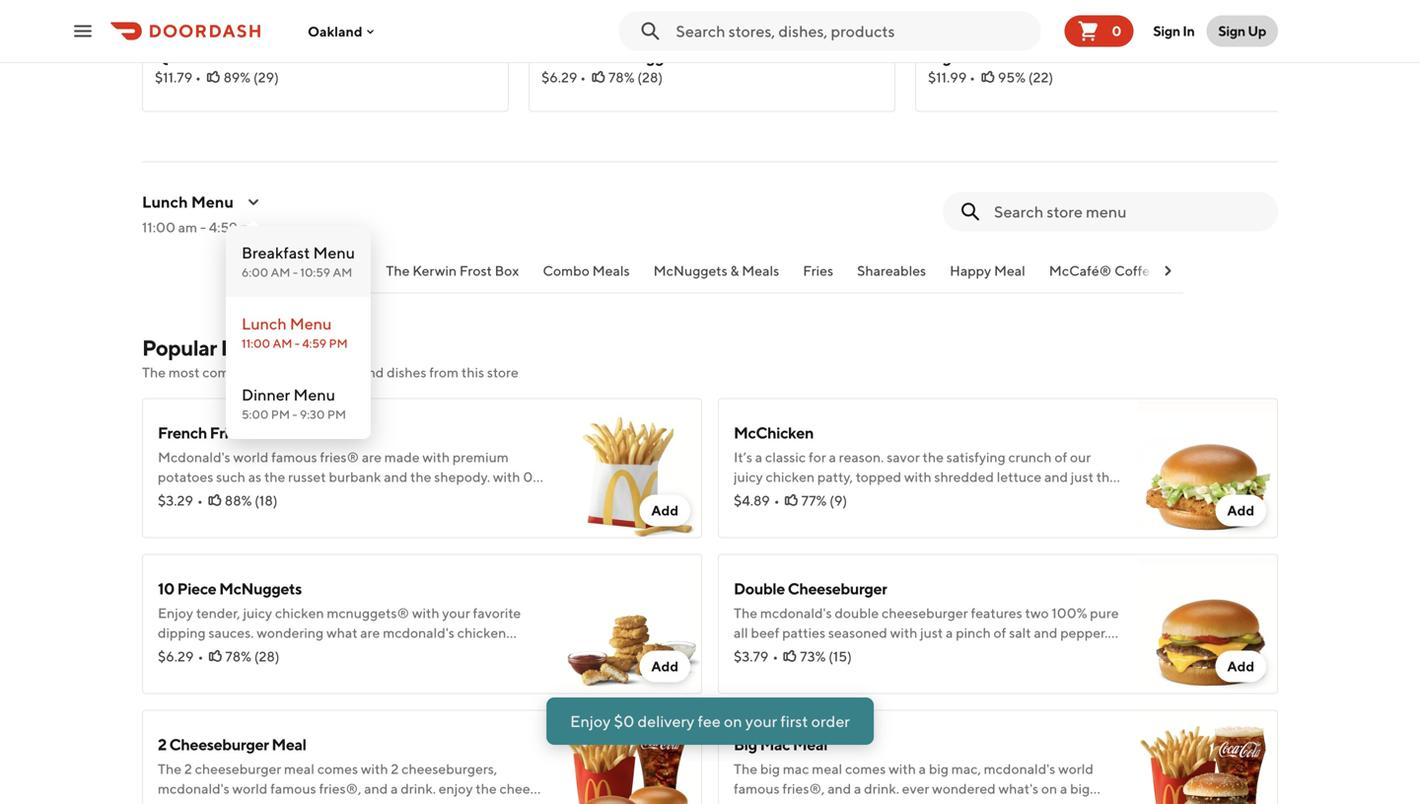 Task type: describe. For each thing, give the bounding box(es) containing it.
quarter
[[155, 47, 210, 66]]

the right savor
[[923, 449, 944, 465]]

from
[[429, 364, 459, 380]]

73% (15)
[[800, 648, 852, 664]]

items for popular items
[[328, 262, 362, 279]]

$3.29 •
[[158, 492, 203, 509]]

the right just on the bottom right of page
[[1097, 469, 1118, 485]]

these
[[352, 488, 387, 505]]

in
[[1183, 23, 1195, 39]]

cheeseburger for double
[[788, 579, 888, 598]]

lunch menu 11:00 am - 4:59 pm
[[242, 314, 348, 350]]

coffees
[[1115, 262, 1164, 279]]

1 vertical spatial 78%
[[225, 648, 251, 664]]

0 horizontal spatial $6.29
[[158, 648, 194, 664]]

fries
[[419, 488, 446, 505]]

pounder
[[213, 47, 273, 66]]

french fries mcdonald's world famous fries® are made with premium potatoes such as the russet burbank and the shepody. with 0g of trans fat per labeled serving, these epic fries are crispy and golden on the outside and fluffy on the inside.
[[158, 423, 541, 524]]

patty,
[[818, 469, 853, 485]]

sign in link
[[1142, 11, 1207, 51]]

your
[[746, 712, 778, 731]]

0
[[1112, 23, 1122, 39]]

0 vertical spatial big
[[928, 47, 952, 66]]

meals inside combo meals button
[[593, 262, 630, 279]]

10 piece mcnuggets image
[[562, 554, 702, 694]]

per
[[227, 488, 248, 505]]

0 horizontal spatial (28)
[[254, 648, 280, 664]]

and inside mcchicken it's a classic for a reason. savor the satisfying crunch of our juicy chicken patty, topped with shredded lettuce and just the right amount of creamy mayonnaise, all served on a perfectly toasted bun.
[[1045, 469, 1068, 485]]

with inside mcchicken it's a classic for a reason. savor the satisfying crunch of our juicy chicken patty, topped with shredded lettuce and just the right amount of creamy mayonnaise, all served on a perfectly toasted bun.
[[905, 469, 932, 485]]

amount
[[766, 488, 815, 505]]

0 horizontal spatial a
[[755, 449, 763, 465]]

pm for lunch menu
[[329, 336, 348, 350]]

pm down dinner
[[271, 407, 290, 421]]

savor
[[887, 449, 920, 465]]

lunch for lunch menu 11:00 am - 4:59 pm
[[242, 314, 287, 333]]

1 horizontal spatial $6.29
[[542, 69, 578, 85]]

kerwin
[[413, 262, 457, 279]]

the inside popular items the most commonly ordered items and dishes from this store
[[142, 364, 166, 380]]

fluffy
[[323, 508, 356, 524]]

premium
[[453, 449, 509, 465]]

box
[[495, 262, 519, 279]]

open menu image
[[71, 19, 95, 43]]

(9)
[[830, 492, 848, 509]]

menu for lunch menu 11:00 am - 4:59 pm
[[290, 314, 332, 333]]

add for mcchicken
[[1228, 502, 1255, 518]]

77%
[[802, 492, 827, 509]]

big mac meal image
[[1138, 710, 1279, 804]]

double
[[734, 579, 785, 598]]

mccafé®
[[1049, 262, 1112, 279]]

Item Search search field
[[994, 201, 1263, 222]]

view menu
[[683, 763, 765, 782]]

store
[[487, 364, 519, 380]]

most
[[169, 364, 200, 380]]

1 horizontal spatial 78% (28)
[[609, 69, 663, 85]]

am
[[178, 219, 197, 235]]

enjoy $0 delivery fee on your first order
[[570, 712, 850, 731]]

0 horizontal spatial 11:00
[[142, 219, 175, 235]]

1 horizontal spatial of
[[818, 488, 830, 505]]

reason.
[[839, 449, 884, 465]]

all
[[963, 488, 977, 505]]

our
[[1070, 449, 1091, 465]]

add button for french fries
[[640, 495, 691, 526]]

sign for sign up
[[1219, 23, 1246, 39]]

the inside "button"
[[386, 262, 410, 279]]

popular for popular items the most commonly ordered items and dishes from this store
[[142, 335, 217, 361]]

ordered
[[271, 364, 321, 380]]

1 horizontal spatial big mac meal
[[928, 47, 1022, 66]]

(18)
[[255, 492, 278, 509]]

88%
[[225, 492, 252, 509]]

0 vertical spatial $6.29 •
[[542, 69, 586, 85]]

1 vertical spatial 10 piece mcnuggets
[[158, 579, 302, 598]]

$3.29
[[158, 492, 193, 509]]

mcnuggets & meals
[[654, 262, 780, 279]]

$4.89 •
[[734, 492, 780, 509]]

breakfast
[[242, 243, 310, 262]]

made
[[385, 449, 420, 465]]

0 horizontal spatial big mac meal
[[734, 735, 828, 754]]

creamy
[[833, 488, 879, 505]]

delivery
[[638, 712, 695, 731]]

of inside french fries mcdonald's world famous fries® are made with premium potatoes such as the russet burbank and the shepody. with 0g of trans fat per labeled serving, these epic fries are crispy and golden on the outside and fluffy on the inside.
[[158, 488, 171, 505]]

trans
[[173, 488, 205, 505]]

potatoes
[[158, 469, 213, 485]]

2
[[158, 735, 167, 754]]

$0
[[614, 712, 635, 731]]

topped
[[856, 469, 902, 485]]

juicy
[[734, 469, 763, 485]]

add for 10 piece mcnuggets
[[652, 658, 679, 674]]

shredded
[[935, 469, 994, 485]]

sign up
[[1219, 23, 1267, 39]]

satisfying
[[947, 449, 1006, 465]]

the up "fries"
[[410, 469, 432, 485]]

0 vertical spatial mcnuggets
[[603, 47, 686, 66]]

mcchicken
[[734, 423, 814, 442]]

world
[[233, 449, 269, 465]]

as
[[248, 469, 262, 485]]

mccafé® coffees
[[1049, 262, 1164, 279]]

menus image
[[246, 194, 261, 210]]

&
[[731, 262, 739, 279]]

the kerwin frost box button
[[386, 261, 519, 293]]

mcdonald's
[[158, 449, 230, 465]]

russet
[[288, 469, 326, 485]]

95% (22)
[[998, 69, 1054, 85]]

the down epic
[[378, 508, 399, 524]]

cheeseburger for 2
[[169, 735, 269, 754]]

first
[[781, 712, 808, 731]]

4:59 inside lunch menu 11:00 am - 4:59 pm
[[302, 336, 327, 350]]

enjoy
[[570, 712, 611, 731]]

add for double cheeseburger
[[1228, 658, 1255, 674]]

5:00
[[242, 407, 269, 421]]

mcnuggets inside mcnuggets & meals 'button'
[[654, 262, 728, 279]]

lunch for lunch menu
[[142, 192, 188, 211]]

view
[[683, 763, 720, 782]]

- for breakfast
[[293, 265, 298, 279]]

1 horizontal spatial piece
[[561, 47, 600, 66]]

73%
[[800, 648, 826, 664]]

on down these
[[359, 508, 375, 524]]

0 horizontal spatial are
[[362, 449, 382, 465]]

popular for popular items
[[278, 262, 326, 279]]

items for popular items the most commonly ordered items and dishes from this store
[[221, 335, 274, 361]]

combo
[[543, 262, 590, 279]]

quarter pounder with cheese meal
[[155, 47, 399, 66]]

pm
[[240, 219, 260, 235]]

combo meals button
[[543, 261, 630, 293]]

add button for mcchicken
[[1216, 495, 1267, 526]]

77% (9)
[[802, 492, 848, 509]]

menu for view menu
[[723, 763, 765, 782]]

inside.
[[401, 508, 442, 524]]

lettuce
[[997, 469, 1042, 485]]

mcchicken image
[[1138, 398, 1279, 538]]

Store search: begin typing to search for stores available on DoorDash text field
[[676, 20, 1033, 42]]

sign in
[[1154, 23, 1195, 39]]

breakfast menu 6:00 am - 10:59 am
[[242, 243, 355, 279]]

1 horizontal spatial (28)
[[638, 69, 663, 85]]

dishes
[[387, 364, 427, 380]]

0 horizontal spatial mac
[[760, 735, 790, 754]]

mayonnaise,
[[882, 488, 960, 505]]



Task type: vqa. For each thing, say whether or not it's contained in the screenshot.
$11.79
yes



Task type: locate. For each thing, give the bounding box(es) containing it.
- for dinner
[[292, 407, 298, 421]]

classic
[[765, 449, 806, 465]]

just
[[1071, 469, 1094, 485]]

piece
[[561, 47, 600, 66], [177, 579, 216, 598]]

1 vertical spatial 4:59
[[302, 336, 327, 350]]

4:59 up ordered
[[302, 336, 327, 350]]

-
[[200, 219, 206, 235], [293, 265, 298, 279], [295, 336, 300, 350], [292, 407, 298, 421]]

and down serving,
[[297, 508, 320, 524]]

(28)
[[638, 69, 663, 85], [254, 648, 280, 664]]

menu inside button
[[723, 763, 765, 782]]

menu for lunch menu
[[191, 192, 234, 211]]

on
[[1025, 488, 1041, 505], [204, 508, 220, 524], [359, 508, 375, 524], [724, 712, 742, 731]]

popular up most
[[142, 335, 217, 361]]

golden
[[158, 508, 202, 524]]

items up the commonly
[[221, 335, 274, 361]]

- up ordered
[[295, 336, 300, 350]]

1 horizontal spatial a
[[829, 449, 836, 465]]

items up lunch menu 11:00 am - 4:59 pm
[[328, 262, 362, 279]]

0 horizontal spatial meals
[[593, 262, 630, 279]]

1 horizontal spatial big
[[928, 47, 952, 66]]

10 piece mcnuggets
[[542, 47, 686, 66], [158, 579, 302, 598]]

0 horizontal spatial sign
[[1154, 23, 1181, 39]]

menu inside dinner menu 5:00 pm - 9:30 pm
[[293, 385, 335, 404]]

10:59
[[300, 265, 330, 279]]

1 horizontal spatial the
[[386, 262, 410, 279]]

1 vertical spatial fries
[[210, 423, 244, 442]]

with
[[276, 47, 306, 66], [423, 449, 450, 465], [493, 469, 520, 485], [905, 469, 932, 485]]

4:59 left pm
[[209, 219, 237, 235]]

menu for dinner menu 5:00 pm - 9:30 pm
[[293, 385, 335, 404]]

pm right 9:30
[[327, 407, 346, 421]]

0 horizontal spatial lunch
[[142, 192, 188, 211]]

double cheeseburger
[[734, 579, 888, 598]]

sign for sign in
[[1154, 23, 1181, 39]]

am right 10:59
[[333, 265, 352, 279]]

lunch menu
[[142, 192, 234, 211]]

meal inside button
[[994, 262, 1026, 279]]

menu up "popular items" at left top
[[313, 243, 355, 262]]

epic
[[390, 488, 416, 505]]

and left just on the bottom right of page
[[1045, 469, 1068, 485]]

popular down "breakfast"
[[278, 262, 326, 279]]

1 vertical spatial popular
[[142, 335, 217, 361]]

the down the per
[[223, 508, 244, 524]]

1 vertical spatial mcnuggets
[[654, 262, 728, 279]]

menu for breakfast menu 6:00 am - 10:59 am
[[313, 243, 355, 262]]

cheeseburger right 2
[[169, 735, 269, 754]]

1 vertical spatial (28)
[[254, 648, 280, 664]]

are down the shepody.
[[449, 488, 468, 505]]

1 horizontal spatial 78%
[[609, 69, 635, 85]]

0 vertical spatial $6.29
[[542, 69, 578, 85]]

the left "kerwin"
[[386, 262, 410, 279]]

french fries image
[[562, 398, 702, 538]]

of
[[1055, 449, 1068, 465], [158, 488, 171, 505], [818, 488, 830, 505]]

1 horizontal spatial sign
[[1219, 23, 1246, 39]]

0 horizontal spatial big
[[734, 735, 757, 754]]

None radio
[[226, 226, 371, 297], [226, 297, 371, 368], [226, 226, 371, 297], [226, 297, 371, 368]]

0g
[[523, 469, 541, 485]]

78%
[[609, 69, 635, 85], [225, 648, 251, 664]]

1 horizontal spatial meals
[[742, 262, 780, 279]]

a left perfectly
[[1043, 488, 1051, 505]]

sign left in
[[1154, 23, 1181, 39]]

2 cheeseburger meal image
[[562, 710, 702, 804]]

1 vertical spatial 10
[[158, 579, 174, 598]]

menu up 11:00 am - 4:59 pm
[[191, 192, 234, 211]]

0 vertical spatial cheeseburger
[[788, 579, 888, 598]]

(15)
[[829, 648, 852, 664]]

1 vertical spatial mac
[[760, 735, 790, 754]]

2 sign from the left
[[1219, 23, 1246, 39]]

labeled
[[251, 488, 298, 505]]

0 vertical spatial lunch
[[142, 192, 188, 211]]

items inside popular items the most commonly ordered items and dishes from this store
[[221, 335, 274, 361]]

lunch inside lunch menu 11:00 am - 4:59 pm
[[242, 314, 287, 333]]

0 vertical spatial 78% (28)
[[609, 69, 663, 85]]

0 horizontal spatial popular
[[142, 335, 217, 361]]

mac
[[955, 47, 985, 66], [760, 735, 790, 754]]

0 vertical spatial mac
[[955, 47, 985, 66]]

option group containing breakfast menu
[[226, 226, 371, 439]]

0 horizontal spatial 4:59
[[209, 219, 237, 235]]

0 horizontal spatial 78% (28)
[[225, 648, 280, 664]]

and down 0g
[[511, 488, 534, 505]]

1 vertical spatial $6.29
[[158, 648, 194, 664]]

0 horizontal spatial fries
[[210, 423, 244, 442]]

88% (18)
[[225, 492, 278, 509]]

1 vertical spatial lunch
[[242, 314, 287, 333]]

with up the shepody.
[[423, 449, 450, 465]]

option group
[[226, 226, 371, 439]]

0 vertical spatial items
[[328, 262, 362, 279]]

0 horizontal spatial 10
[[158, 579, 174, 598]]

0 horizontal spatial of
[[158, 488, 171, 505]]

0 horizontal spatial cheeseburger
[[169, 735, 269, 754]]

fries inside french fries mcdonald's world famous fries® are made with premium potatoes such as the russet burbank and the shepody. with 0g of trans fat per labeled serving, these epic fries are crispy and golden on the outside and fluffy on the inside.
[[210, 423, 244, 442]]

1 horizontal spatial mac
[[955, 47, 985, 66]]

happy meal
[[950, 262, 1026, 279]]

0 vertical spatial 10 piece mcnuggets
[[542, 47, 686, 66]]

double cheeseburger image
[[1138, 554, 1279, 694]]

pm inside lunch menu 11:00 am - 4:59 pm
[[329, 336, 348, 350]]

1 horizontal spatial 4:59
[[302, 336, 327, 350]]

fee
[[698, 712, 721, 731]]

a right for
[[829, 449, 836, 465]]

meals right combo
[[593, 262, 630, 279]]

of left trans
[[158, 488, 171, 505]]

am
[[271, 265, 290, 279], [333, 265, 352, 279], [273, 336, 292, 350]]

mac down your
[[760, 735, 790, 754]]

1 sign from the left
[[1154, 23, 1181, 39]]

the kerwin frost box
[[386, 262, 519, 279]]

1 horizontal spatial popular
[[278, 262, 326, 279]]

0 vertical spatial 78%
[[609, 69, 635, 85]]

1 horizontal spatial 10
[[542, 47, 558, 66]]

- right am
[[200, 219, 206, 235]]

0 horizontal spatial the
[[142, 364, 166, 380]]

89%
[[224, 69, 251, 85]]

a right it's
[[755, 449, 763, 465]]

0 horizontal spatial items
[[221, 335, 274, 361]]

cheeseburger up (15)
[[788, 579, 888, 598]]

pm up items
[[329, 336, 348, 350]]

popular inside popular items the most commonly ordered items and dishes from this store
[[142, 335, 217, 361]]

11:00 left am
[[142, 219, 175, 235]]

menu up popular items the most commonly ordered items and dishes from this store
[[290, 314, 332, 333]]

shareables button
[[857, 261, 926, 293]]

fries
[[803, 262, 834, 279], [210, 423, 244, 442]]

menu inside breakfast menu 6:00 am - 10:59 am
[[313, 243, 355, 262]]

pm for dinner menu
[[327, 407, 346, 421]]

am inside lunch menu 11:00 am - 4:59 pm
[[273, 336, 292, 350]]

for
[[809, 449, 826, 465]]

add
[[652, 502, 679, 518], [1228, 502, 1255, 518], [652, 658, 679, 674], [1228, 658, 1255, 674]]

and down the made
[[384, 469, 408, 485]]

10
[[542, 47, 558, 66], [158, 579, 174, 598]]

the up labeled at the bottom left
[[264, 469, 285, 485]]

view menu button
[[643, 753, 777, 792]]

0 vertical spatial fries
[[803, 262, 834, 279]]

right
[[734, 488, 764, 505]]

1 meals from the left
[[593, 262, 630, 279]]

0 vertical spatial piece
[[561, 47, 600, 66]]

1 vertical spatial items
[[221, 335, 274, 361]]

with up (29)
[[276, 47, 306, 66]]

add for french fries
[[652, 502, 679, 518]]

1 vertical spatial $6.29 •
[[158, 648, 204, 664]]

none radio containing dinner menu
[[226, 368, 371, 439]]

big
[[928, 47, 952, 66], [734, 735, 757, 754]]

mac up $11.99 •
[[955, 47, 985, 66]]

meals inside mcnuggets & meals 'button'
[[742, 262, 780, 279]]

am down "breakfast"
[[271, 265, 290, 279]]

1 horizontal spatial fries
[[803, 262, 834, 279]]

big down your
[[734, 735, 757, 754]]

happy
[[950, 262, 992, 279]]

oakland button
[[308, 23, 378, 39]]

0 vertical spatial the
[[386, 262, 410, 279]]

lunch up am
[[142, 192, 188, 211]]

items
[[324, 364, 358, 380]]

1 vertical spatial big mac meal
[[734, 735, 828, 754]]

- for lunch
[[295, 336, 300, 350]]

such
[[216, 469, 246, 485]]

$3.79 •
[[734, 648, 779, 664]]

add button for 10 piece mcnuggets
[[640, 651, 691, 682]]

mcchicken it's a classic for a reason. savor the satisfying crunch of our juicy chicken patty, topped with shredded lettuce and just the right amount of creamy mayonnaise, all served on a perfectly toasted bun.
[[734, 423, 1118, 524]]

on down lettuce
[[1025, 488, 1041, 505]]

1 horizontal spatial 11:00
[[242, 336, 270, 350]]

1 horizontal spatial $6.29 •
[[542, 69, 586, 85]]

am for breakfast menu
[[271, 265, 290, 279]]

1 horizontal spatial lunch
[[242, 314, 287, 333]]

$11.99
[[928, 69, 967, 85]]

sign
[[1154, 23, 1181, 39], [1219, 23, 1246, 39]]

1 horizontal spatial are
[[449, 488, 468, 505]]

are up the burbank
[[362, 449, 382, 465]]

happy meal button
[[950, 261, 1026, 293]]

0 vertical spatial 10
[[542, 47, 558, 66]]

big mac meal up $11.99 •
[[928, 47, 1022, 66]]

0 horizontal spatial $6.29 •
[[158, 648, 204, 664]]

$3.79
[[734, 648, 769, 664]]

6:00
[[242, 265, 268, 279]]

order
[[812, 712, 850, 731]]

- left 10:59
[[293, 265, 298, 279]]

of down patty,
[[818, 488, 830, 505]]

None radio
[[226, 368, 371, 439]]

1 vertical spatial 11:00
[[242, 336, 270, 350]]

big mac meal down "first" at bottom right
[[734, 735, 828, 754]]

1 vertical spatial piece
[[177, 579, 216, 598]]

am up ordered
[[273, 336, 292, 350]]

and inside popular items the most commonly ordered items and dishes from this store
[[360, 364, 384, 380]]

1 horizontal spatial items
[[328, 262, 362, 279]]

- inside lunch menu 11:00 am - 4:59 pm
[[295, 336, 300, 350]]

1 vertical spatial the
[[142, 364, 166, 380]]

1 horizontal spatial 10 piece mcnuggets
[[542, 47, 686, 66]]

lunch
[[142, 192, 188, 211], [242, 314, 287, 333]]

9:30
[[300, 407, 325, 421]]

0 vertical spatial are
[[362, 449, 382, 465]]

fries®
[[320, 449, 359, 465]]

combo meals
[[543, 262, 630, 279]]

big mac meal
[[928, 47, 1022, 66], [734, 735, 828, 754]]

11:00 up the commonly
[[242, 336, 270, 350]]

0 vertical spatial big mac meal
[[928, 47, 1022, 66]]

1 vertical spatial are
[[449, 488, 468, 505]]

- left 9:30
[[292, 407, 298, 421]]

0 button
[[1065, 15, 1134, 47]]

0 horizontal spatial piece
[[177, 579, 216, 598]]

sign left up
[[1219, 23, 1246, 39]]

2 meals from the left
[[742, 262, 780, 279]]

0 vertical spatial popular
[[278, 262, 326, 279]]

0 vertical spatial (28)
[[638, 69, 663, 85]]

1 horizontal spatial cheeseburger
[[788, 579, 888, 598]]

- inside dinner menu 5:00 pm - 9:30 pm
[[292, 407, 298, 421]]

and right items
[[360, 364, 384, 380]]

items
[[328, 262, 362, 279], [221, 335, 274, 361]]

$11.99 •
[[928, 69, 976, 85]]

11:00 inside lunch menu 11:00 am - 4:59 pm
[[242, 336, 270, 350]]

bun.
[[784, 508, 812, 524]]

2 horizontal spatial of
[[1055, 449, 1068, 465]]

cheese
[[309, 47, 362, 66]]

toasted
[[734, 508, 781, 524]]

on inside mcchicken it's a classic for a reason. savor the satisfying crunch of our juicy chicken patty, topped with shredded lettuce and just the right amount of creamy mayonnaise, all served on a perfectly toasted bun.
[[1025, 488, 1041, 505]]

it's
[[734, 449, 753, 465]]

2 horizontal spatial a
[[1043, 488, 1051, 505]]

0 horizontal spatial 78%
[[225, 648, 251, 664]]

mcnuggets & meals button
[[654, 261, 780, 293]]

$4.89
[[734, 492, 770, 509]]

1 vertical spatial cheeseburger
[[169, 735, 269, 754]]

big up $11.99
[[928, 47, 952, 66]]

frost
[[460, 262, 492, 279]]

0 vertical spatial 4:59
[[209, 219, 237, 235]]

0 vertical spatial 11:00
[[142, 219, 175, 235]]

on down fat
[[204, 508, 220, 524]]

(22)
[[1029, 69, 1054, 85]]

menu right view
[[723, 763, 765, 782]]

add button for double cheeseburger
[[1216, 651, 1267, 682]]

scroll menu navigation right image
[[1160, 263, 1176, 279]]

with left 0g
[[493, 469, 520, 485]]

on right fee
[[724, 712, 742, 731]]

menu up 9:30
[[293, 385, 335, 404]]

0 horizontal spatial 10 piece mcnuggets
[[158, 579, 302, 598]]

of left our
[[1055, 449, 1068, 465]]

menu inside lunch menu 11:00 am - 4:59 pm
[[290, 314, 332, 333]]

fries left shareables
[[803, 262, 834, 279]]

lunch down 6:00
[[242, 314, 287, 333]]

meals
[[593, 262, 630, 279], [742, 262, 780, 279]]

the left most
[[142, 364, 166, 380]]

$6.29 •
[[542, 69, 586, 85], [158, 648, 204, 664]]

a
[[755, 449, 763, 465], [829, 449, 836, 465], [1043, 488, 1051, 505]]

2 vertical spatial mcnuggets
[[219, 579, 302, 598]]

with up mayonnaise,
[[905, 469, 932, 485]]

sign up link
[[1207, 15, 1279, 47]]

(29)
[[253, 69, 279, 85]]

am for lunch menu
[[273, 336, 292, 350]]

fries down 5:00
[[210, 423, 244, 442]]

meals right &
[[742, 262, 780, 279]]

1 vertical spatial 78% (28)
[[225, 648, 280, 664]]

- inside breakfast menu 6:00 am - 10:59 am
[[293, 265, 298, 279]]

serving,
[[301, 488, 349, 505]]

1 vertical spatial big
[[734, 735, 757, 754]]

•
[[195, 69, 201, 85], [580, 69, 586, 85], [970, 69, 976, 85], [197, 492, 203, 509], [774, 492, 780, 509], [198, 648, 204, 664], [773, 648, 779, 664]]



